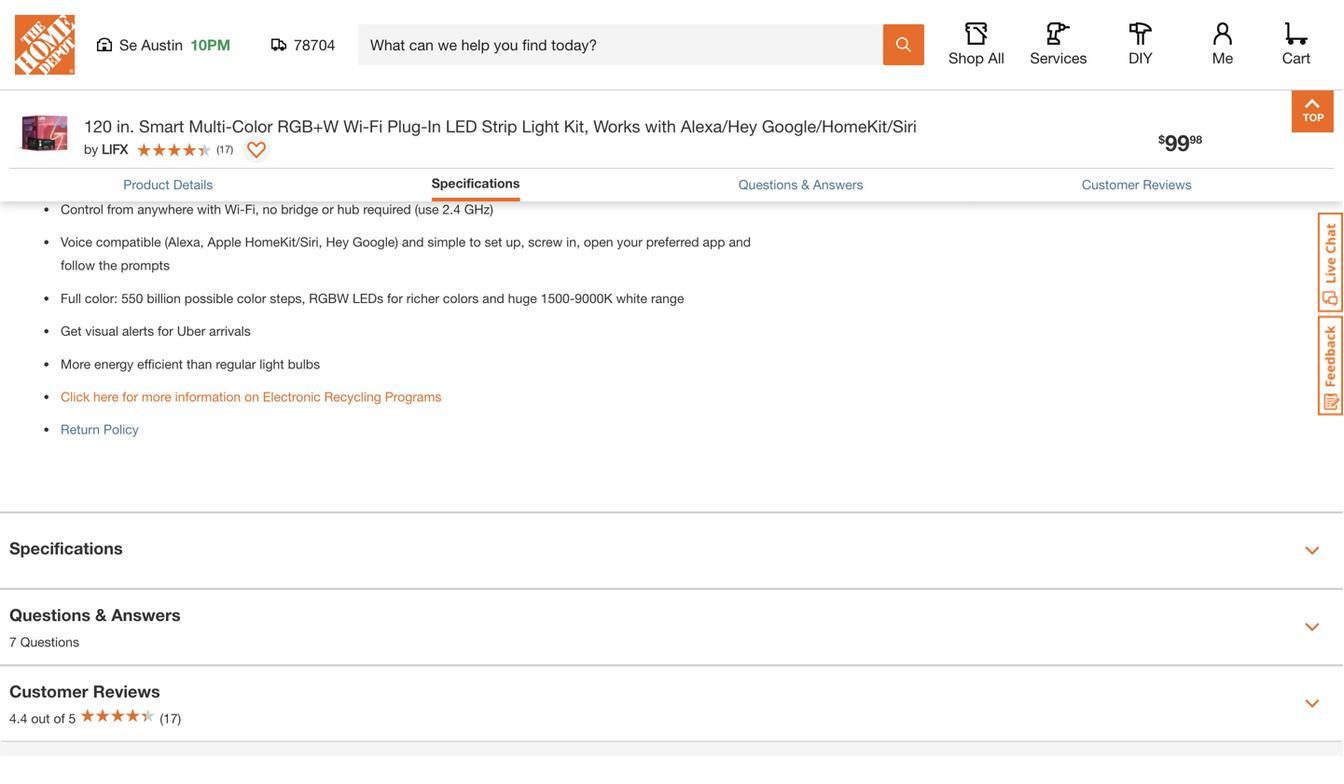 Task type: vqa. For each thing, say whether or not it's contained in the screenshot.
here
yes



Task type: locate. For each thing, give the bounding box(es) containing it.
shop down 'services'
[[1050, 80, 1091, 100]]

1 vertical spatial -
[[406, 79, 411, 95]]

specifications up questions & answers 7 questions in the left of the page
[[9, 538, 123, 558]]

&
[[801, 177, 810, 192], [95, 605, 107, 625]]

1 horizontal spatial lifx
[[577, 112, 603, 128]]

1 vertical spatial of
[[54, 711, 65, 726]]

voice,
[[111, 145, 145, 160]]

& inside questions & answers 7 questions
[[95, 605, 107, 625]]

or left add
[[419, 47, 431, 62]]

alexa/hey
[[681, 116, 757, 136]]

specifications up ghz) on the left top
[[432, 175, 520, 191]]

1 vertical spatial lighting
[[655, 145, 698, 160]]

1 horizontal spatial can
[[474, 112, 495, 128]]

) right (
[[231, 143, 233, 155]]

questions up 7
[[9, 605, 90, 625]]

5
[[69, 711, 76, 726]]

0 horizontal spatial light
[[146, 169, 171, 184]]

questions right 7
[[20, 634, 79, 650]]

78704 button
[[271, 35, 336, 54]]

hey
[[326, 234, 349, 250]]

light right alexa
[[146, 169, 171, 184]]

led right in
[[446, 116, 477, 136]]

0 vertical spatial reviews
[[1143, 177, 1192, 192]]

your
[[460, 79, 486, 95], [617, 234, 643, 250]]

1 vertical spatial lifx
[[102, 141, 128, 157]]

1 vertical spatial your
[[617, 234, 643, 250]]

1 horizontal spatial reviews
[[1143, 177, 1192, 192]]

0 horizontal spatial &
[[95, 605, 107, 625]]

in.
[[117, 116, 134, 136]]

(17)
[[160, 711, 181, 726]]

194 95 )
[[1013, 19, 1128, 46]]

) for 194
[[1125, 31, 1128, 43]]

fi,
[[245, 201, 259, 217]]

white right tunable
[[278, 79, 310, 95]]

for left bias
[[313, 79, 329, 95]]

(eg
[[311, 145, 329, 160]]

wi- up apple
[[225, 201, 245, 217]]

shop for shop now
[[1050, 80, 1091, 100]]

0 vertical spatial colors
[[408, 112, 444, 128]]

0 horizontal spatial strips
[[273, 47, 305, 62]]

product details button
[[123, 175, 213, 194], [123, 175, 213, 194]]

1 horizontal spatial or
[[322, 201, 334, 217]]

google)
[[353, 234, 398, 250]]

light for than
[[260, 356, 284, 372]]

rich
[[61, 79, 87, 95]]

the home depot logo image
[[15, 15, 75, 75]]

with up apple's
[[549, 112, 573, 128]]

with down details
[[197, 201, 221, 217]]

- left protect
[[406, 79, 411, 95]]

voice compatible (alexa, apple homekit/siri, hey google) and simple to set up, screw in, open your preferred app and follow the prompts
[[61, 234, 751, 273]]

color:
[[85, 291, 118, 306]]

screw
[[528, 234, 563, 250]]

light inside control: voice, scheduling, scenes, effects (eg move) integrations and fade tools like apple's adaptive lighting (coming in 2021) alexa light alarms or google sleep/wake
[[146, 169, 171, 184]]

can left cut
[[317, 47, 338, 62]]

to left set
[[469, 234, 481, 250]]

effects inside control: voice, scheduling, scenes, effects (eg move) integrations and fade tools like apple's adaptive lighting (coming in 2021) alexa light alarms or google sleep/wake
[[268, 145, 307, 160]]

0 vertical spatial lifx
[[577, 112, 603, 128]]

reviews up (17)
[[93, 681, 160, 701]]

0 vertical spatial caret image
[[1305, 543, 1320, 558]]

of left 5
[[54, 711, 65, 726]]

your right the open
[[617, 234, 643, 250]]

rich color combinations and tunable white for bias lighting - protect your eyes
[[61, 79, 517, 95]]

follow
[[61, 258, 95, 273]]

7
[[9, 634, 17, 650]]

1 vertical spatial shop
[[1050, 80, 1091, 100]]

2 vertical spatial -
[[202, 112, 207, 128]]

1 vertical spatial caret image
[[1305, 620, 1320, 635]]

effects left library
[[664, 112, 703, 128]]

0 vertical spatial can
[[317, 47, 338, 62]]

0 vertical spatial of
[[342, 112, 353, 128]]

10pm
[[190, 36, 231, 54]]

shop left all on the right top of page
[[949, 49, 984, 67]]

light left bulbs
[[260, 356, 284, 372]]

1 vertical spatial )
[[231, 143, 233, 155]]

$
[[1159, 133, 1165, 146]]

0 horizontal spatial effects
[[268, 145, 307, 160]]

0 horizontal spatial reviews
[[93, 681, 160, 701]]

1 horizontal spatial answers
[[813, 177, 863, 192]]

google
[[233, 169, 275, 184]]

0 vertical spatial or
[[419, 47, 431, 62]]

your inside voice compatible (alexa, apple homekit/siri, hey google) and simple to set up, screw in, open your preferred app and follow the prompts
[[617, 234, 643, 250]]

1 horizontal spatial of
[[342, 112, 353, 128]]

0 horizontal spatial customer
[[9, 681, 88, 701]]

questions down (coming
[[739, 177, 798, 192]]

1 horizontal spatial strips
[[521, 47, 553, 62]]

1 horizontal spatial )
[[1125, 31, 1128, 43]]

customer reviews down sponsored
[[1082, 177, 1192, 192]]

1 vertical spatial to
[[469, 234, 481, 250]]

strips right 3
[[273, 47, 305, 62]]

17
[[219, 143, 231, 155]]

and right the app
[[729, 234, 751, 250]]

1 vertical spatial effects
[[268, 145, 307, 160]]

0 horizontal spatial shop
[[949, 49, 984, 67]]

of
[[342, 112, 353, 128], [54, 711, 65, 726]]

can right the that on the left
[[474, 112, 495, 128]]

tools
[[499, 145, 527, 160]]

0 horizontal spatial your
[[460, 79, 486, 95]]

1 horizontal spatial light
[[188, 47, 213, 62]]

up,
[[506, 234, 525, 250]]

( 17 )
[[217, 143, 233, 155]]

light left kit at top left
[[188, 47, 213, 62]]

effects right display icon
[[268, 145, 307, 160]]

lighting inside control: voice, scheduling, scenes, effects (eg move) integrations and fade tools like apple's adaptive lighting (coming in 2021) alexa light alarms or google sleep/wake
[[655, 145, 698, 160]]

customer
[[1082, 177, 1140, 192], [9, 681, 88, 701]]

reviews
[[1143, 177, 1192, 192], [93, 681, 160, 701]]

0 vertical spatial white
[[278, 79, 310, 95]]

cart link
[[1276, 22, 1317, 67]]

0 vertical spatial shop
[[949, 49, 984, 67]]

1 horizontal spatial shop
[[1050, 80, 1091, 100]]

1 vertical spatial &
[[95, 605, 107, 625]]

1 vertical spatial wi-
[[225, 201, 245, 217]]

0 horizontal spatial of
[[54, 711, 65, 726]]

0 horizontal spatial to
[[364, 47, 376, 62]]

1 horizontal spatial -
[[308, 47, 313, 62]]

3
[[262, 47, 269, 62]]

1 horizontal spatial your
[[617, 234, 643, 250]]

color right the rich
[[90, 79, 120, 95]]

and
[[206, 79, 228, 95], [444, 145, 466, 160], [402, 234, 424, 250], [729, 234, 751, 250], [482, 291, 505, 306]]

1 horizontal spatial led
[[446, 116, 477, 136]]

in
[[427, 116, 441, 136]]

0 vertical spatial your
[[460, 79, 486, 95]]

customer reviews
[[1082, 177, 1192, 192], [9, 681, 160, 701]]

arrivals
[[209, 323, 251, 339]]

by
[[84, 141, 98, 157]]

1 horizontal spatial &
[[801, 177, 810, 192]]

0 vertical spatial &
[[801, 177, 810, 192]]

colors right richer
[[443, 291, 479, 306]]

0 vertical spatial specifications
[[432, 175, 520, 191]]

0 vertical spatial lighting
[[360, 79, 403, 95]]

caret image
[[1305, 696, 1320, 711]]

lifx up apple's
[[577, 112, 603, 128]]

lighting up different
[[360, 79, 403, 95]]

0 vertical spatial )
[[1125, 31, 1128, 43]]

0 horizontal spatial )
[[231, 143, 233, 155]]

details
[[173, 177, 213, 192]]

2 vertical spatial questions
[[20, 634, 79, 650]]

answers for questions & answers 7 questions
[[111, 605, 181, 625]]

in
[[61, 169, 71, 184]]

colors left the that on the left
[[408, 112, 444, 128]]

1 vertical spatial answers
[[111, 605, 181, 625]]

later
[[557, 47, 582, 62]]

to
[[364, 47, 376, 62], [469, 234, 481, 250]]

answers inside questions & answers 7 questions
[[111, 605, 181, 625]]

white left range
[[616, 291, 648, 306]]

specifications button
[[432, 174, 520, 197], [432, 174, 520, 193], [0, 513, 1343, 588]]

customer reviews up 5
[[9, 681, 160, 701]]

0 horizontal spatial led
[[131, 47, 155, 62]]

0 horizontal spatial or
[[217, 169, 229, 184]]

compatible
[[96, 234, 161, 250]]

feedback link image
[[1318, 315, 1343, 416]]

1 horizontal spatial white
[[616, 291, 648, 306]]

1 vertical spatial specifications
[[9, 538, 123, 558]]

anywhere
[[137, 201, 193, 217]]

eyes
[[490, 79, 517, 95]]

or left hub
[[322, 201, 334, 217]]

more
[[142, 389, 171, 404]]

questions & answers
[[739, 177, 863, 192]]

services
[[1030, 49, 1087, 67]]

2 vertical spatial or
[[322, 201, 334, 217]]

lighting
[[360, 79, 403, 95], [655, 145, 698, 160]]

to right cut
[[364, 47, 376, 62]]

strips left later
[[521, 47, 553, 62]]

) inside 194 95 )
[[1125, 31, 1128, 43]]

0 vertical spatial customer reviews
[[1082, 177, 1192, 192]]

- up rich color combinations and tunable white for bias lighting - protect your eyes
[[308, 47, 313, 62]]

for right here
[[122, 389, 138, 404]]

0 vertical spatial led
[[131, 47, 155, 62]]

wi- up move)
[[343, 116, 369, 136]]

1 horizontal spatial specifications
[[432, 175, 520, 191]]

like
[[531, 145, 551, 160]]

your left the eyes
[[460, 79, 486, 95]]

more
[[61, 356, 91, 372]]

lighting left (coming
[[655, 145, 698, 160]]

click here for more information on electronic recycling programs link
[[61, 389, 442, 404]]

for left uber
[[158, 323, 173, 339]]

0 vertical spatial questions
[[739, 177, 798, 192]]

lifx right by
[[102, 141, 128, 157]]

and left fade
[[444, 145, 466, 160]]

0 vertical spatial light
[[188, 47, 213, 62]]

0 horizontal spatial answers
[[111, 605, 181, 625]]

questions for questions & answers 7 questions
[[9, 605, 90, 625]]

1 horizontal spatial to
[[469, 234, 481, 250]]

of right the zones at the top left of the page
[[342, 112, 353, 128]]

customer up 4.4 out of 5
[[9, 681, 88, 701]]

- left 16
[[202, 112, 207, 128]]

) up 'now'
[[1125, 31, 1128, 43]]

0 vertical spatial answers
[[813, 177, 863, 192]]

2 horizontal spatial -
[[406, 79, 411, 95]]

0 vertical spatial color
[[90, 79, 120, 95]]

2 caret image from the top
[[1305, 620, 1320, 635]]

addressable
[[229, 112, 300, 128]]

for
[[313, 79, 329, 95], [387, 291, 403, 306], [158, 323, 173, 339], [122, 389, 138, 404]]

1 vertical spatial reviews
[[93, 681, 160, 701]]

1 vertical spatial customer reviews
[[9, 681, 160, 701]]

10 ft. smart led strip light kit with 3 strips - can cut to length or add additional strips later
[[61, 47, 582, 62]]

ft.
[[79, 47, 90, 62]]

scheduling,
[[149, 145, 216, 160]]

effects
[[664, 112, 703, 128], [268, 145, 307, 160]]

0 horizontal spatial -
[[202, 112, 207, 128]]

get visual alerts for uber arrivals
[[61, 323, 251, 339]]

additional
[[461, 47, 518, 62]]

1 vertical spatial light
[[146, 169, 171, 184]]

0 horizontal spatial lifx
[[102, 141, 128, 157]]

different
[[357, 112, 405, 128]]

for right leds
[[387, 291, 403, 306]]

What can we help you find today? search field
[[370, 25, 883, 64]]

1 vertical spatial questions
[[9, 605, 90, 625]]

caret image
[[1305, 543, 1320, 558], [1305, 620, 1320, 635]]

protect
[[415, 79, 457, 95]]

1 horizontal spatial wi-
[[343, 116, 369, 136]]

adaptive
[[602, 145, 652, 160]]

1 vertical spatial or
[[217, 169, 229, 184]]

10
[[61, 47, 75, 62]]

billion
[[147, 291, 181, 306]]

customer down sponsored
[[1082, 177, 1140, 192]]

led left "strip"
[[131, 47, 155, 62]]

control:
[[61, 145, 107, 160]]

color left steps,
[[237, 291, 266, 306]]

open
[[584, 234, 613, 250]]

1 caret image from the top
[[1305, 543, 1320, 558]]

1 horizontal spatial lighting
[[655, 145, 698, 160]]

0 vertical spatial effects
[[664, 112, 703, 128]]

reviews down 99
[[1143, 177, 1192, 192]]

recycling
[[324, 389, 381, 404]]

0 horizontal spatial wi-
[[225, 201, 245, 217]]

to inside voice compatible (alexa, apple homekit/siri, hey google) and simple to set up, screw in, open your preferred app and follow the prompts
[[469, 234, 481, 250]]

information
[[175, 389, 241, 404]]

click here for more information on electronic recycling programs
[[61, 389, 442, 404]]

or down 17
[[217, 169, 229, 184]]

2 horizontal spatial light
[[260, 356, 284, 372]]

se austin 10pm
[[119, 36, 231, 54]]

0 vertical spatial customer
[[1082, 177, 1140, 192]]

2 vertical spatial light
[[260, 356, 284, 372]]



Task type: describe. For each thing, give the bounding box(es) containing it.
rgb+w
[[277, 116, 339, 136]]

& for questions & answers
[[801, 177, 810, 192]]

shop for shop all
[[949, 49, 984, 67]]

0 vertical spatial wi-
[[343, 116, 369, 136]]

color
[[232, 116, 273, 136]]

than
[[187, 356, 212, 372]]

0 horizontal spatial color
[[90, 79, 120, 95]]

top button
[[1292, 90, 1334, 132]]

prompts
[[121, 258, 170, 273]]

that
[[448, 112, 470, 128]]

$ 99 98
[[1159, 129, 1203, 156]]

possible
[[184, 291, 233, 306]]

2 strips from the left
[[521, 47, 553, 62]]

1 horizontal spatial color
[[237, 291, 266, 306]]

hub
[[337, 201, 360, 217]]

bridge
[[281, 201, 318, 217]]

1 vertical spatial customer
[[9, 681, 88, 701]]

1 vertical spatial colors
[[443, 291, 479, 306]]

required
[[363, 201, 411, 217]]

me button
[[1193, 22, 1253, 67]]

services button
[[1029, 22, 1089, 67]]

and up 16
[[206, 79, 228, 95]]

1500-
[[541, 291, 575, 306]]

light
[[522, 116, 559, 136]]

technology
[[134, 112, 198, 128]]

0 vertical spatial to
[[364, 47, 376, 62]]

light for led
[[188, 47, 213, 62]]

strip
[[159, 47, 185, 62]]

0 horizontal spatial white
[[278, 79, 310, 95]]

preferred
[[646, 234, 699, 250]]

alarms
[[175, 169, 214, 184]]

austin
[[141, 36, 183, 54]]

add
[[434, 47, 457, 62]]

no
[[263, 201, 277, 217]]

1 vertical spatial led
[[446, 116, 477, 136]]

1 horizontal spatial effects
[[664, 112, 703, 128]]

cart
[[1283, 49, 1311, 67]]

out
[[31, 711, 50, 726]]

bulbs
[[288, 356, 320, 372]]

apple
[[207, 234, 241, 250]]

0 vertical spatial -
[[308, 47, 313, 62]]

0 horizontal spatial lighting
[[360, 79, 403, 95]]

alerts
[[122, 323, 154, 339]]

control: voice, scheduling, scenes, effects (eg move) integrations and fade tools like apple's adaptive lighting (coming in 2021) alexa light alarms or google sleep/wake
[[61, 145, 748, 184]]

shop all
[[949, 49, 1005, 67]]

on
[[244, 389, 259, 404]]

voice
[[61, 234, 92, 250]]

full color: 550 billion possible color steps, rgbw leds for richer colors and huge 1500-9000k white range
[[61, 291, 684, 306]]

live chat image
[[1318, 213, 1343, 313]]

with left 3
[[234, 47, 258, 62]]

answers for questions & answers
[[813, 177, 863, 192]]

99
[[1165, 129, 1190, 156]]

and inside control: voice, scheduling, scenes, effects (eg move) integrations and fade tools like apple's adaptive lighting (coming in 2021) alexa light alarms or google sleep/wake
[[444, 145, 466, 160]]

1 horizontal spatial customer
[[1082, 177, 1140, 192]]

display image
[[247, 142, 266, 160]]

leds
[[353, 291, 384, 306]]

0 horizontal spatial specifications
[[9, 538, 123, 558]]

apple's
[[554, 145, 598, 160]]

120
[[84, 116, 112, 136]]

1 strips from the left
[[273, 47, 305, 62]]

& for questions & answers 7 questions
[[95, 605, 107, 625]]

1 horizontal spatial customer reviews
[[1082, 177, 1192, 192]]

simple
[[428, 234, 466, 250]]

and left huge
[[482, 291, 505, 306]]

with up adaptive
[[645, 116, 676, 136]]

(coming
[[701, 145, 748, 160]]

0 horizontal spatial can
[[317, 47, 338, 62]]

or inside control: voice, scheduling, scenes, effects (eg move) integrations and fade tools like apple's adaptive lighting (coming in 2021) alexa light alarms or google sleep/wake
[[217, 169, 229, 184]]

0 horizontal spatial customer reviews
[[9, 681, 160, 701]]

1 vertical spatial can
[[474, 112, 495, 128]]

1 vertical spatial white
[[616, 291, 648, 306]]

get
[[61, 323, 82, 339]]

16
[[211, 112, 225, 128]]

policy
[[103, 422, 139, 437]]

full
[[61, 291, 81, 306]]

se
[[119, 36, 137, 54]]

more energy efficient than regular light bulbs
[[61, 356, 320, 372]]

scenes,
[[220, 145, 265, 160]]

) for (
[[231, 143, 233, 155]]

from
[[107, 201, 134, 217]]

diy button
[[1111, 22, 1171, 67]]

energy
[[94, 356, 134, 372]]

2 horizontal spatial or
[[419, 47, 431, 62]]

2.4
[[443, 201, 461, 217]]

kit
[[216, 47, 230, 62]]

length
[[379, 47, 415, 62]]

questions for questions & answers
[[739, 177, 798, 192]]

move)
[[333, 145, 368, 160]]

98
[[1190, 133, 1203, 146]]

(use
[[415, 201, 439, 217]]

smart
[[94, 47, 127, 62]]

2021)
[[74, 169, 107, 184]]

120 in. smart multi-color rgb+w wi-fi plug-in led strip light kit, works with alexa/hey google/homekit/siri
[[84, 116, 917, 136]]

questions & answers 7 questions
[[9, 605, 181, 650]]

product image image
[[14, 100, 75, 160]]

product
[[123, 177, 170, 192]]

sleep/wake
[[279, 169, 345, 184]]

78704
[[294, 36, 335, 54]]

550
[[121, 291, 143, 306]]

the
[[99, 258, 117, 273]]

return policy link
[[61, 422, 139, 437]]

polychrome technology - 16 addressable zones of different colors that can animate with lifx exclusive effects library
[[61, 112, 743, 128]]

(
[[217, 143, 219, 155]]

cut
[[342, 47, 360, 62]]

tunable
[[231, 79, 275, 95]]

caseta smart lighting dimmer switch (2 count) kit with smart hub, pedestals for pico remotes (p-bdg-pkg2w) image
[[797, 0, 979, 110]]

efficient
[[137, 356, 183, 372]]

bias
[[333, 79, 357, 95]]

and left simple
[[402, 234, 424, 250]]

homekit/siri,
[[245, 234, 322, 250]]

now
[[1096, 80, 1132, 100]]



